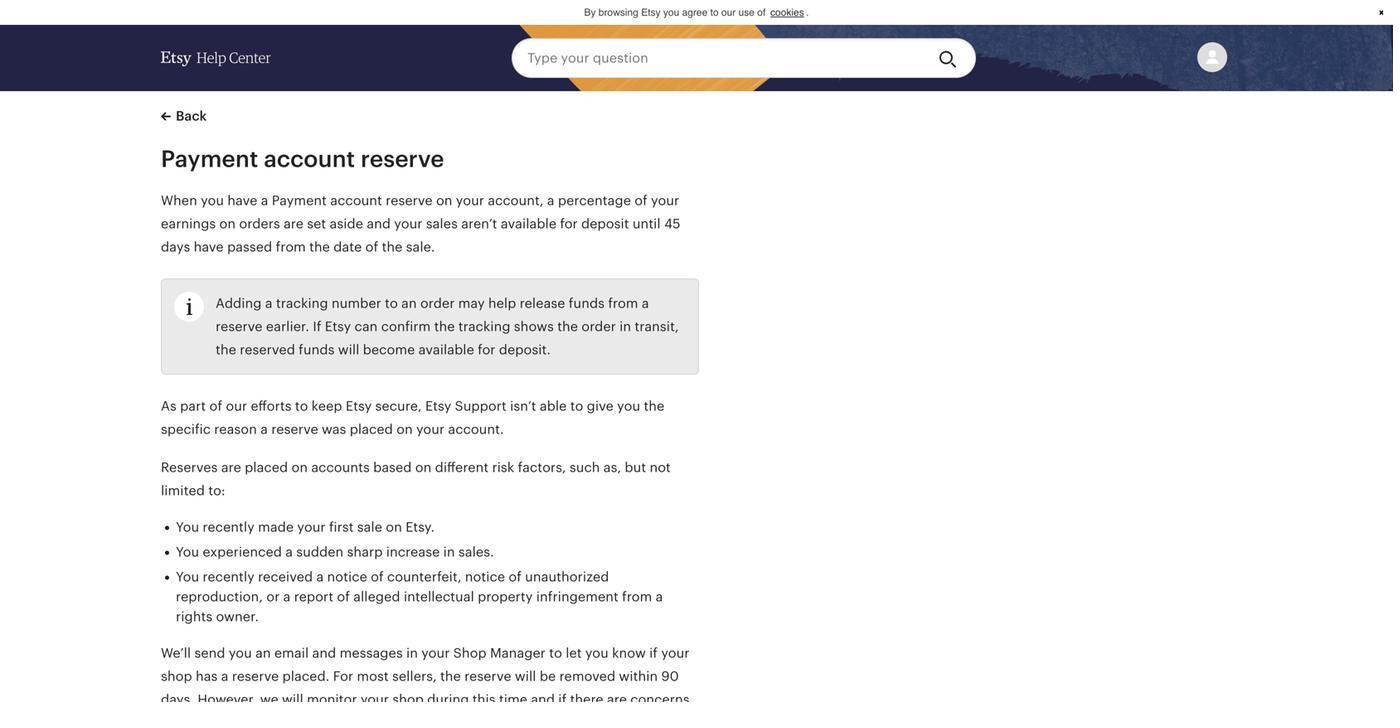 Task type: locate. For each thing, give the bounding box(es) containing it.
1 horizontal spatial are
[[284, 217, 304, 231]]

counterfeit,
[[387, 570, 462, 585]]

1 horizontal spatial funds
[[569, 296, 605, 311]]

1 vertical spatial for
[[478, 343, 496, 358]]

1 horizontal spatial an
[[402, 296, 417, 311]]

1 vertical spatial shop
[[393, 693, 424, 703]]

etsy inside adding a tracking number to an order may help release funds from a reserve earlier. if etsy can confirm the tracking shows the order in transit, the reserved funds will become available for deposit.
[[325, 319, 351, 334]]

1 you from the top
[[176, 520, 199, 535]]

release
[[520, 296, 565, 311]]

reserve up we
[[232, 669, 279, 684]]

help center link
[[161, 35, 271, 81]]

1 vertical spatial have
[[194, 240, 224, 255]]

from inside you recently received a notice of counterfeit, notice of unauthorized reproduction, or a report of alleged intellectual property infringement from a rights owner.
[[622, 590, 652, 605]]

etsy right secure,
[[425, 399, 452, 414]]

account inside when you have a payment account reserve on your account, a percentage of your earnings on orders are set aside and your sales aren't available for deposit until 45 days have passed from the date of the sale.
[[330, 193, 382, 208]]

an inside adding a tracking number to an order may help release funds from a reserve earlier. if etsy can confirm the tracking shows the order in transit, the reserved funds will become available for deposit.
[[402, 296, 417, 311]]

1 vertical spatial our
[[226, 399, 247, 414]]

0 vertical spatial placed
[[350, 422, 393, 437]]

2 horizontal spatial will
[[515, 669, 536, 684]]

1 horizontal spatial shop
[[393, 693, 424, 703]]

0 horizontal spatial notice
[[327, 570, 367, 585]]

to left give
[[571, 399, 584, 414]]

an inside we'll send you an email and messages in your shop manager to let you know if your shop has a reserve placed. for most sellers, the reserve will be removed within 90 days. however, we will monitor your shop during this time and if there are concer
[[256, 646, 271, 661]]

1 recently from the top
[[203, 520, 255, 535]]

1 vertical spatial are
[[221, 460, 241, 475]]

a up transit,
[[642, 296, 649, 311]]

sellers,
[[392, 669, 437, 684]]

for
[[560, 217, 578, 231], [478, 343, 496, 358]]

on left orders
[[219, 217, 236, 231]]

have down earnings
[[194, 240, 224, 255]]

etsy right browsing
[[641, 7, 661, 18]]

on
[[436, 193, 453, 208], [219, 217, 236, 231], [397, 422, 413, 437], [292, 460, 308, 475], [415, 460, 432, 475], [386, 520, 402, 535]]

you up reproduction,
[[176, 570, 199, 585]]

we
[[260, 693, 279, 703]]

are down within
[[607, 693, 627, 703]]

0 vertical spatial if
[[650, 646, 658, 661]]

until
[[633, 217, 661, 231]]

1 horizontal spatial notice
[[465, 570, 505, 585]]

available inside when you have a payment account reserve on your account, a percentage of your earnings on orders are set aside and your sales aren't available for deposit until 45 days have passed from the date of the sale.
[[501, 217, 557, 231]]

your up sellers,
[[422, 646, 450, 661]]

a down efforts
[[261, 422, 268, 437]]

payment up set at the top of page
[[272, 193, 327, 208]]

0 vertical spatial in
[[620, 319, 631, 334]]

1 horizontal spatial for
[[560, 217, 578, 231]]

shop
[[454, 646, 487, 661]]

recently up reproduction,
[[203, 570, 255, 585]]

of inside cookie consent dialog
[[758, 7, 766, 18]]

by browsing etsy you agree to our use of cookies .
[[584, 7, 809, 18]]

email
[[274, 646, 309, 661]]

0 vertical spatial have
[[228, 193, 258, 208]]

placed down reason
[[245, 460, 288, 475]]

back link
[[161, 106, 207, 126]]

2 horizontal spatial in
[[620, 319, 631, 334]]

reserve down efforts
[[271, 422, 318, 437]]

0 vertical spatial from
[[276, 240, 306, 255]]

sharp
[[347, 545, 383, 560]]

available down account,
[[501, 217, 557, 231]]

a up received at left bottom
[[286, 545, 293, 560]]

to:
[[208, 484, 225, 499]]

1 vertical spatial and
[[312, 646, 336, 661]]

0 horizontal spatial an
[[256, 646, 271, 661]]

1 horizontal spatial order
[[582, 319, 616, 334]]

1 horizontal spatial payment
[[272, 193, 327, 208]]

if
[[650, 646, 658, 661], [559, 693, 567, 703]]

0 vertical spatial our
[[722, 7, 736, 18]]

you right when on the top of the page
[[201, 193, 224, 208]]

sales
[[426, 217, 458, 231]]

are inside reserves are placed on accounts based on different risk factors, such as, but not limited to:
[[221, 460, 241, 475]]

aren't
[[461, 217, 497, 231]]

a right account,
[[547, 193, 555, 208]]

etsy.
[[406, 520, 435, 535]]

0 vertical spatial and
[[367, 217, 391, 231]]

time
[[499, 693, 528, 703]]

you right let
[[586, 646, 609, 661]]

2 vertical spatial you
[[176, 570, 199, 585]]

None search field
[[512, 38, 977, 78]]

from inside when you have a payment account reserve on your account, a percentage of your earnings on orders are set aside and your sales aren't available for deposit until 45 days have passed from the date of the sale.
[[276, 240, 306, 255]]

3 you from the top
[[176, 570, 199, 585]]

date
[[334, 240, 362, 255]]

2 horizontal spatial are
[[607, 693, 627, 703]]

you right give
[[617, 399, 641, 414]]

of right "part"
[[210, 399, 222, 414]]

reserve up sales
[[386, 193, 433, 208]]

will down can
[[338, 343, 360, 358]]

order
[[421, 296, 455, 311], [582, 319, 616, 334]]

to inside adding a tracking number to an order may help release funds from a reserve earlier. if etsy can confirm the tracking shows the order in transit, the reserved funds will become available for deposit.
[[385, 296, 398, 311]]

an up confirm
[[402, 296, 417, 311]]

or
[[266, 590, 280, 605]]

help
[[489, 296, 516, 311]]

0 vertical spatial are
[[284, 217, 304, 231]]

you for you experienced a sudden sharp increase in sales.
[[176, 545, 199, 560]]

in inside adding a tracking number to an order may help release funds from a reserve earlier. if etsy can confirm the tracking shows the order in transit, the reserved funds will become available for deposit.
[[620, 319, 631, 334]]

an left email at left
[[256, 646, 271, 661]]

0 horizontal spatial available
[[419, 343, 474, 358]]

your inside as part of our efforts to keep etsy secure, etsy support isn't able to give you the specific reason a reserve was placed on your account.
[[416, 422, 445, 437]]

2 you from the top
[[176, 545, 199, 560]]

order left transit,
[[582, 319, 616, 334]]

tracking up earlier. on the top
[[276, 296, 328, 311]]

recently inside you recently received a notice of counterfeit, notice of unauthorized reproduction, or a report of alleged intellectual property infringement from a rights owner.
[[203, 570, 255, 585]]

shop up days.
[[161, 669, 192, 684]]

1 vertical spatial placed
[[245, 460, 288, 475]]

0 horizontal spatial order
[[421, 296, 455, 311]]

factors,
[[518, 460, 566, 475]]

for left the deposit.
[[478, 343, 496, 358]]

you right send
[[229, 646, 252, 661]]

to up confirm
[[385, 296, 398, 311]]

to right agree
[[711, 7, 719, 18]]

payment down back
[[161, 146, 258, 172]]

the right confirm
[[434, 319, 455, 334]]

the right give
[[644, 399, 665, 414]]

1 horizontal spatial our
[[722, 7, 736, 18]]

your up sale.
[[394, 217, 423, 231]]

etsy image
[[161, 51, 192, 66]]

recently
[[203, 520, 255, 535], [203, 570, 255, 585]]

you inside you recently received a notice of counterfeit, notice of unauthorized reproduction, or a report of alleged intellectual property infringement from a rights owner.
[[176, 570, 199, 585]]

browsing
[[599, 7, 639, 18]]

to left let
[[549, 646, 562, 661]]

1 vertical spatial account
[[330, 193, 382, 208]]

you inside when you have a payment account reserve on your account, a percentage of your earnings on orders are set aside and your sales aren't available for deposit until 45 days have passed from the date of the sale.
[[201, 193, 224, 208]]

you recently made your first sale on etsy.
[[176, 520, 435, 535]]

2 recently from the top
[[203, 570, 255, 585]]

the up during
[[440, 669, 461, 684]]

1 vertical spatial if
[[559, 693, 567, 703]]

Type your question search field
[[512, 38, 926, 78]]

for down percentage on the left of page
[[560, 217, 578, 231]]

1 horizontal spatial available
[[501, 217, 557, 231]]

on right based
[[415, 460, 432, 475]]

1 vertical spatial will
[[515, 669, 536, 684]]

0 vertical spatial will
[[338, 343, 360, 358]]

are inside we'll send you an email and messages in your shop manager to let you know if your shop has a reserve placed. for most sellers, the reserve will be removed within 90 days. however, we will monitor your shop during this time and if there are concer
[[607, 693, 627, 703]]

and up the placed.
[[312, 646, 336, 661]]

2 vertical spatial are
[[607, 693, 627, 703]]

1 vertical spatial from
[[608, 296, 638, 311]]

and right aside
[[367, 217, 391, 231]]

account up aside
[[330, 193, 382, 208]]

will left be
[[515, 669, 536, 684]]

2 notice from the left
[[465, 570, 505, 585]]

1 vertical spatial payment
[[272, 193, 327, 208]]

your
[[456, 193, 484, 208], [651, 193, 680, 208], [394, 217, 423, 231], [416, 422, 445, 437], [297, 520, 326, 535], [422, 646, 450, 661], [662, 646, 690, 661], [361, 693, 389, 703]]

our up reason
[[226, 399, 247, 414]]

funds
[[569, 296, 605, 311], [299, 343, 335, 358]]

removed
[[560, 669, 616, 684]]

a up '90' at the bottom left
[[656, 590, 663, 605]]

your up '90' at the bottom left
[[662, 646, 690, 661]]

notice
[[327, 570, 367, 585], [465, 570, 505, 585]]

from up transit,
[[608, 296, 638, 311]]

0 vertical spatial order
[[421, 296, 455, 311]]

the inside we'll send you an email and messages in your shop manager to let you know if your shop has a reserve placed. for most sellers, the reserve will be removed within 90 days. however, we will monitor your shop during this time and if there are concer
[[440, 669, 461, 684]]

a inside as part of our efforts to keep etsy secure, etsy support isn't able to give you the specific reason a reserve was placed on your account.
[[261, 422, 268, 437]]

0 horizontal spatial have
[[194, 240, 224, 255]]

in left sales.
[[444, 545, 455, 560]]

there
[[570, 693, 604, 703]]

reserve up this
[[465, 669, 512, 684]]

if left there
[[559, 693, 567, 703]]

1 vertical spatial available
[[419, 343, 474, 358]]

0 vertical spatial for
[[560, 217, 578, 231]]

you
[[176, 520, 199, 535], [176, 545, 199, 560], [176, 570, 199, 585]]

on down secure,
[[397, 422, 413, 437]]

intellectual
[[404, 590, 474, 605]]

1 horizontal spatial and
[[367, 217, 391, 231]]

on left accounts
[[292, 460, 308, 475]]

in up sellers,
[[406, 646, 418, 661]]

not
[[650, 460, 671, 475]]

reserve down adding in the left of the page
[[216, 319, 263, 334]]

available down confirm
[[419, 343, 474, 358]]

your down secure,
[[416, 422, 445, 437]]

the
[[309, 240, 330, 255], [382, 240, 403, 255], [434, 319, 455, 334], [558, 319, 578, 334], [216, 343, 236, 358], [644, 399, 665, 414], [440, 669, 461, 684]]

1 vertical spatial tracking
[[459, 319, 511, 334]]

sale.
[[406, 240, 435, 255]]

1 vertical spatial recently
[[203, 570, 255, 585]]

help center
[[197, 50, 271, 66]]

will right we
[[282, 693, 303, 703]]

are up to:
[[221, 460, 241, 475]]

2 horizontal spatial and
[[531, 693, 555, 703]]

1 horizontal spatial if
[[650, 646, 658, 661]]

2 vertical spatial in
[[406, 646, 418, 661]]

1 vertical spatial order
[[582, 319, 616, 334]]

0 horizontal spatial in
[[406, 646, 418, 661]]

recently up experienced
[[203, 520, 255, 535]]

will inside adding a tracking number to an order may help release funds from a reserve earlier. if etsy can confirm the tracking shows the order in transit, the reserved funds will become available for deposit.
[[338, 343, 360, 358]]

your up 'sudden'
[[297, 520, 326, 535]]

0 vertical spatial available
[[501, 217, 557, 231]]

shows
[[514, 319, 554, 334]]

1 horizontal spatial in
[[444, 545, 455, 560]]

1 horizontal spatial placed
[[350, 422, 393, 437]]

reserved
[[240, 343, 295, 358]]

tracking down may
[[459, 319, 511, 334]]

etsy right if
[[325, 319, 351, 334]]

send
[[194, 646, 225, 661]]

are left set at the top of page
[[284, 217, 304, 231]]

payment
[[161, 146, 258, 172], [272, 193, 327, 208]]

you for you recently made your first sale on etsy.
[[176, 520, 199, 535]]

are
[[284, 217, 304, 231], [221, 460, 241, 475], [607, 693, 627, 703]]

0 vertical spatial tracking
[[276, 296, 328, 311]]

but
[[625, 460, 646, 475]]

from inside adding a tracking number to an order may help release funds from a reserve earlier. if etsy can confirm the tracking shows the order in transit, the reserved funds will become available for deposit.
[[608, 296, 638, 311]]

0 vertical spatial recently
[[203, 520, 255, 535]]

2 vertical spatial from
[[622, 590, 652, 605]]

and down be
[[531, 693, 555, 703]]

notice down sales.
[[465, 570, 505, 585]]

0 vertical spatial an
[[402, 296, 417, 311]]

0 vertical spatial shop
[[161, 669, 192, 684]]

passed
[[227, 240, 272, 255]]

the left reserved
[[216, 343, 236, 358]]

0 horizontal spatial for
[[478, 343, 496, 358]]

account.
[[448, 422, 504, 437]]

we'll
[[161, 646, 191, 661]]

to
[[711, 7, 719, 18], [385, 296, 398, 311], [295, 399, 308, 414], [571, 399, 584, 414], [549, 646, 562, 661]]

0 horizontal spatial will
[[282, 693, 303, 703]]

1 vertical spatial you
[[176, 545, 199, 560]]

from up know
[[622, 590, 652, 605]]

if right know
[[650, 646, 658, 661]]

0 vertical spatial payment
[[161, 146, 258, 172]]

our left use
[[722, 7, 736, 18]]

your down most
[[361, 693, 389, 703]]

1 horizontal spatial tracking
[[459, 319, 511, 334]]

notice down you experienced a sudden sharp increase in sales.
[[327, 570, 367, 585]]

1 vertical spatial an
[[256, 646, 271, 661]]

days
[[161, 240, 190, 255]]

when
[[161, 193, 197, 208]]

reserve inside when you have a payment account reserve on your account, a percentage of your earnings on orders are set aside and your sales aren't available for deposit until 45 days have passed from the date of the sale.
[[386, 193, 433, 208]]

earnings
[[161, 217, 216, 231]]

you left agree
[[664, 7, 680, 18]]

funds right release
[[569, 296, 605, 311]]

you
[[664, 7, 680, 18], [201, 193, 224, 208], [617, 399, 641, 414], [229, 646, 252, 661], [586, 646, 609, 661]]

0 horizontal spatial funds
[[299, 343, 335, 358]]

1 horizontal spatial have
[[228, 193, 258, 208]]

payment inside when you have a payment account reserve on your account, a percentage of your earnings on orders are set aside and your sales aren't available for deposit until 45 days have passed from the date of the sale.
[[272, 193, 327, 208]]

have up orders
[[228, 193, 258, 208]]

account up set at the top of page
[[264, 146, 355, 172]]

alleged
[[354, 590, 400, 605]]

1 horizontal spatial will
[[338, 343, 360, 358]]

you inside as part of our efforts to keep etsy secure, etsy support isn't able to give you the specific reason a reserve was placed on your account.
[[617, 399, 641, 414]]

0 horizontal spatial our
[[226, 399, 247, 414]]

etsy
[[641, 7, 661, 18], [325, 319, 351, 334], [346, 399, 372, 414], [425, 399, 452, 414]]

0 horizontal spatial shop
[[161, 669, 192, 684]]

adding a tracking number to an order may help release funds from a reserve earlier. if etsy can confirm the tracking shows the order in transit, the reserved funds will become available for deposit.
[[216, 296, 679, 358]]

recently for made
[[203, 520, 255, 535]]

0 vertical spatial you
[[176, 520, 199, 535]]

experienced
[[203, 545, 282, 560]]

a right has
[[221, 669, 229, 684]]

reserve inside as part of our efforts to keep etsy secure, etsy support isn't able to give you the specific reason a reserve was placed on your account.
[[271, 422, 318, 437]]

know
[[612, 646, 646, 661]]

1 notice from the left
[[327, 570, 367, 585]]

you left experienced
[[176, 545, 199, 560]]

reserve inside adding a tracking number to an order may help release funds from a reserve earlier. if etsy can confirm the tracking shows the order in transit, the reserved funds will become available for deposit.
[[216, 319, 263, 334]]

the down set at the top of page
[[309, 240, 330, 255]]

placed inside reserves are placed on accounts based on different risk factors, such as, but not limited to:
[[245, 460, 288, 475]]

0 horizontal spatial are
[[221, 460, 241, 475]]

risk
[[492, 460, 515, 475]]

secure,
[[375, 399, 422, 414]]

your up the 45
[[651, 193, 680, 208]]

have
[[228, 193, 258, 208], [194, 240, 224, 255]]

reserves
[[161, 460, 218, 475]]

shop down sellers,
[[393, 693, 424, 703]]

may
[[458, 296, 485, 311]]

placed down secure,
[[350, 422, 393, 437]]

are inside when you have a payment account reserve on your account, a percentage of your earnings on orders are set aside and your sales aren't available for deposit until 45 days have passed from the date of the sale.
[[284, 217, 304, 231]]

you down limited
[[176, 520, 199, 535]]

0 horizontal spatial placed
[[245, 460, 288, 475]]



Task type: vqa. For each thing, say whether or not it's contained in the screenshot.
Etsy inside cookie consent dialog
yes



Task type: describe. For each thing, give the bounding box(es) containing it.
of right report
[[337, 590, 350, 605]]

percentage
[[558, 193, 631, 208]]

etsy inside cookie consent dialog
[[641, 7, 661, 18]]

use
[[739, 7, 755, 18]]

cookie consent dialog
[[0, 0, 1394, 25]]

a inside we'll send you an email and messages in your shop manager to let you know if your shop has a reserve placed. for most sellers, the reserve will be removed within 90 days. however, we will monitor your shop during this time and if there are concer
[[221, 669, 229, 684]]

placed inside as part of our efforts to keep etsy secure, etsy support isn't able to give you the specific reason a reserve was placed on your account.
[[350, 422, 393, 437]]

aside
[[330, 217, 363, 231]]

can
[[355, 319, 378, 334]]

for inside when you have a payment account reserve on your account, a percentage of your earnings on orders are set aside and your sales aren't available for deposit until 45 days have passed from the date of the sale.
[[560, 217, 578, 231]]

we'll send you an email and messages in your shop manager to let you know if your shop has a reserve placed. for most sellers, the reserve will be removed within 90 days. however, we will monitor your shop during this time and if there are concer
[[161, 646, 690, 703]]

to inside we'll send you an email and messages in your shop manager to let you know if your shop has a reserve placed. for most sellers, the reserve will be removed within 90 days. however, we will monitor your shop during this time and if there are concer
[[549, 646, 562, 661]]

etsy right keep
[[346, 399, 372, 414]]

be
[[540, 669, 556, 684]]

account,
[[488, 193, 544, 208]]

by
[[584, 7, 596, 18]]

manager
[[490, 646, 546, 661]]

as part of our efforts to keep etsy secure, etsy support isn't able to give you the specific reason a reserve was placed on your account.
[[161, 399, 665, 437]]

first
[[329, 520, 354, 535]]

0 vertical spatial funds
[[569, 296, 605, 311]]

when you have a payment account reserve on your account, a percentage of your earnings on orders are set aside and your sales aren't available for deposit until 45 days have passed from the date of the sale.
[[161, 193, 681, 255]]

earlier.
[[266, 319, 309, 334]]

your up the 'aren't'
[[456, 193, 484, 208]]

was
[[322, 422, 346, 437]]

such
[[570, 460, 600, 475]]

of up until
[[635, 193, 648, 208]]

reproduction,
[[176, 590, 263, 605]]

become
[[363, 343, 415, 358]]

most
[[357, 669, 389, 684]]

reserve up when you have a payment account reserve on your account, a percentage of your earnings on orders are set aside and your sales aren't available for deposit until 45 days have passed from the date of the sale.
[[361, 146, 444, 172]]

of inside as part of our efforts to keep etsy secure, etsy support isn't able to give you the specific reason a reserve was placed on your account.
[[210, 399, 222, 414]]

help
[[197, 50, 226, 66]]

cookies link
[[769, 5, 806, 20]]

0 horizontal spatial and
[[312, 646, 336, 661]]

confirm
[[381, 319, 431, 334]]

and inside when you have a payment account reserve on your account, a percentage of your earnings on orders are set aside and your sales aren't available for deposit until 45 days have passed from the date of the sale.
[[367, 217, 391, 231]]

as,
[[604, 460, 622, 475]]

in inside we'll send you an email and messages in your shop manager to let you know if your shop has a reserve placed. for most sellers, the reserve will be removed within 90 days. however, we will monitor your shop during this time and if there are concer
[[406, 646, 418, 661]]

cookies
[[771, 7, 805, 18]]

as
[[161, 399, 177, 414]]

the right the shows
[[558, 319, 578, 334]]

if
[[313, 319, 322, 334]]

support
[[455, 399, 507, 414]]

45
[[664, 217, 681, 231]]

sales.
[[459, 545, 494, 560]]

to inside cookie consent dialog
[[711, 7, 719, 18]]

monitor
[[307, 693, 357, 703]]

adding
[[216, 296, 262, 311]]

based
[[373, 460, 412, 475]]

recently for received
[[203, 570, 255, 585]]

deposit
[[582, 217, 629, 231]]

number
[[332, 296, 381, 311]]

a up report
[[316, 570, 324, 585]]

on inside as part of our efforts to keep etsy secure, etsy support isn't able to give you the specific reason a reserve was placed on your account.
[[397, 422, 413, 437]]

however,
[[198, 693, 257, 703]]

1 vertical spatial funds
[[299, 343, 335, 358]]

a up earlier. on the top
[[265, 296, 273, 311]]

able
[[540, 399, 567, 414]]

the left sale.
[[382, 240, 403, 255]]

on up sales
[[436, 193, 453, 208]]

of up alleged
[[371, 570, 384, 585]]

keep
[[312, 399, 342, 414]]

0 horizontal spatial if
[[559, 693, 567, 703]]

limited
[[161, 484, 205, 499]]

of right date
[[366, 240, 378, 255]]

0 horizontal spatial tracking
[[276, 296, 328, 311]]

specific
[[161, 422, 211, 437]]

.
[[806, 7, 809, 18]]

0 horizontal spatial payment
[[161, 146, 258, 172]]

of up property
[[509, 570, 522, 585]]

efforts
[[251, 399, 292, 414]]

you for you recently received a notice of counterfeit, notice of unauthorized reproduction, or a report of alleged intellectual property infringement from a rights owner.
[[176, 570, 199, 585]]

property
[[478, 590, 533, 605]]

different
[[435, 460, 489, 475]]

has
[[196, 669, 218, 684]]

our inside as part of our efforts to keep etsy secure, etsy support isn't able to give you the specific reason a reserve was placed on your account.
[[226, 399, 247, 414]]

to left keep
[[295, 399, 308, 414]]

payment account reserve
[[161, 146, 444, 172]]

days.
[[161, 693, 194, 703]]

owner.
[[216, 610, 259, 625]]

unauthorized
[[525, 570, 609, 585]]

for
[[333, 669, 354, 684]]

center
[[229, 50, 271, 66]]

our inside cookie consent dialog
[[722, 7, 736, 18]]

placed.
[[282, 669, 330, 684]]

for inside adding a tracking number to an order may help release funds from a reserve earlier. if etsy can confirm the tracking shows the order in transit, the reserved funds will become available for deposit.
[[478, 343, 496, 358]]

let
[[566, 646, 582, 661]]

0 vertical spatial account
[[264, 146, 355, 172]]

infringement
[[537, 590, 619, 605]]

transit,
[[635, 319, 679, 334]]

isn't
[[510, 399, 536, 414]]

part
[[180, 399, 206, 414]]

messages
[[340, 646, 403, 661]]

reason
[[214, 422, 257, 437]]

report
[[294, 590, 334, 605]]

sale
[[357, 520, 382, 535]]

on right sale
[[386, 520, 402, 535]]

1 vertical spatial in
[[444, 545, 455, 560]]

a up orders
[[261, 193, 268, 208]]

2 vertical spatial will
[[282, 693, 303, 703]]

within
[[619, 669, 658, 684]]

set
[[307, 217, 326, 231]]

increase
[[386, 545, 440, 560]]

you inside cookie consent dialog
[[664, 7, 680, 18]]

back
[[176, 109, 207, 124]]

available inside adding a tracking number to an order may help release funds from a reserve earlier. if etsy can confirm the tracking shows the order in transit, the reserved funds will become available for deposit.
[[419, 343, 474, 358]]

orders
[[239, 217, 280, 231]]

2 vertical spatial and
[[531, 693, 555, 703]]

you experienced a sudden sharp increase in sales.
[[176, 545, 494, 560]]

you recently received a notice of counterfeit, notice of unauthorized reproduction, or a report of alleged intellectual property infringement from a rights owner.
[[176, 570, 663, 625]]

the inside as part of our efforts to keep etsy secure, etsy support isn't able to give you the specific reason a reserve was placed on your account.
[[644, 399, 665, 414]]

give
[[587, 399, 614, 414]]

a right or
[[283, 590, 291, 605]]

reserves are placed on accounts based on different risk factors, such as, but not limited to:
[[161, 460, 671, 499]]

rights
[[176, 610, 213, 625]]

accounts
[[311, 460, 370, 475]]

agree
[[682, 7, 708, 18]]



